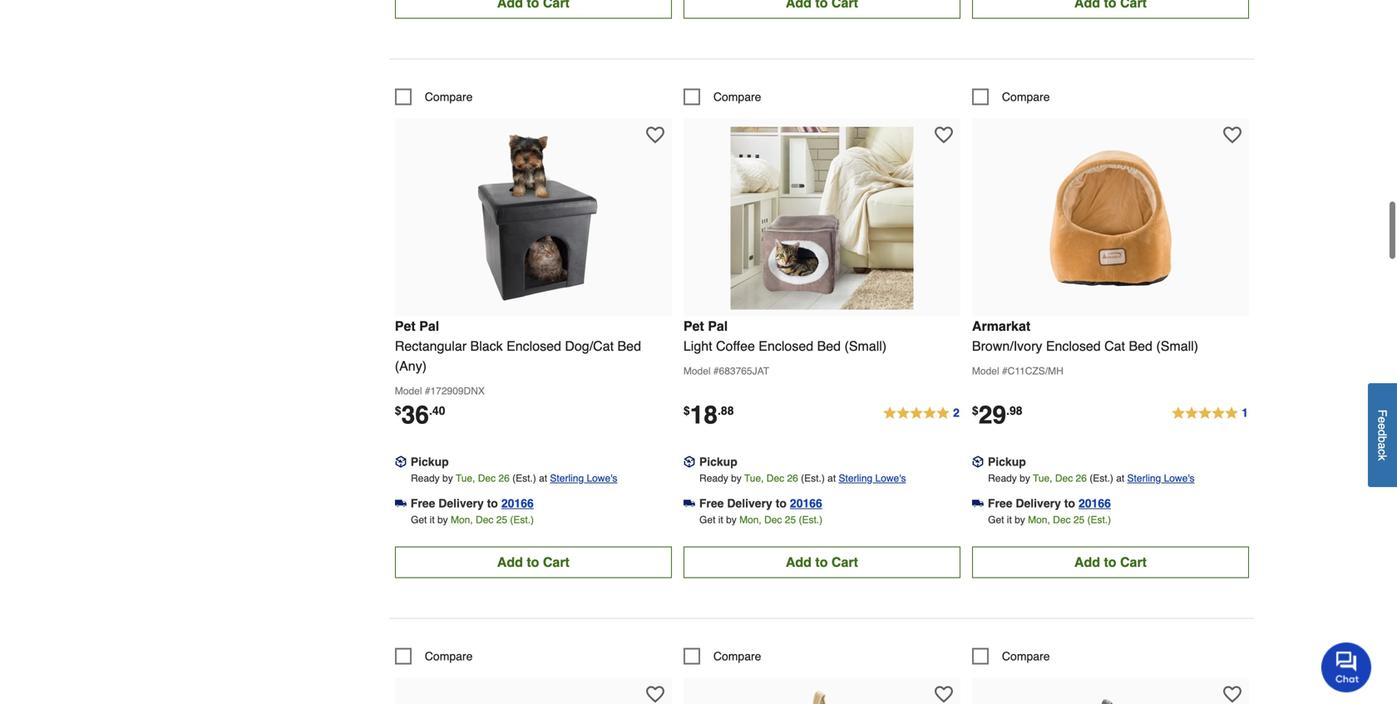 Task type: vqa. For each thing, say whether or not it's contained in the screenshot.
1st '25' from the right
yes



Task type: describe. For each thing, give the bounding box(es) containing it.
tue, for 20166 "button" for sterling lowe's button related to pickup image
[[745, 473, 764, 485]]

pet pal gray polyester enclosed bed (small) image
[[1020, 687, 1203, 705]]

light
[[684, 339, 713, 354]]

$ for 29
[[973, 404, 979, 418]]

bed inside armarkat brown/ivory enclosed cat bed (small)
[[1130, 339, 1153, 354]]

ready for 2nd pickup icon from the right
[[411, 473, 440, 485]]

mon, for 2nd pickup icon from the right
[[451, 515, 473, 526]]

armarkat brown/ivory enclosed cat bed (small) image
[[1020, 127, 1203, 310]]

172909dnx
[[431, 386, 485, 397]]

20166 for sterling lowe's button related to pickup image
[[790, 497, 823, 510]]

armarkat
[[973, 319, 1031, 334]]

it for truck filled image on the bottom of page
[[719, 515, 724, 526]]

20166 for sterling lowe's button corresponding to 2nd pickup icon from the left
[[1079, 497, 1112, 510]]

lowe's for 2nd pickup icon from the left
[[1165, 473, 1195, 485]]

coffee
[[716, 339, 755, 354]]

pickup for 2nd pickup icon from the left
[[988, 455, 1027, 469]]

bed inside pet pal rectangular black enclosed dog/cat bed (any)
[[618, 339, 642, 354]]

truck filled image for 2nd pickup icon from the left
[[973, 498, 984, 510]]

black
[[471, 339, 503, 354]]

f
[[1377, 410, 1390, 417]]

model for light coffee enclosed bed (small)
[[684, 366, 711, 377]]

1 add to cart button from the left
[[395, 547, 672, 579]]

2 add from the left
[[786, 555, 812, 570]]

2 add to cart button from the left
[[684, 547, 961, 579]]

20166 for sterling lowe's button corresponding to 2nd pickup icon from the right
[[502, 497, 534, 510]]

# for armarkat brown/ivory enclosed cat bed (small)
[[1003, 366, 1008, 377]]

it for truck filled icon corresponding to 2nd pickup icon from the right
[[430, 515, 435, 526]]

f e e d b a c k button
[[1369, 384, 1398, 488]]

2
[[954, 406, 960, 420]]

at for sterling lowe's button corresponding to 2nd pickup icon from the right
[[539, 473, 548, 485]]

25 for sterling lowe's button corresponding to 2nd pickup icon from the right
[[497, 515, 508, 526]]

enclosed for dog/cat
[[507, 339, 562, 354]]

at for sterling lowe's button related to pickup image
[[828, 473, 836, 485]]

5002185069 element
[[684, 89, 762, 105]]

delivery for truck filled image on the bottom of page
[[728, 497, 773, 510]]

pet pal light coffee enclosed bed (small) image
[[731, 127, 914, 310]]

actual price $36.40 element
[[395, 401, 446, 430]]

1 pickup image from the left
[[395, 456, 407, 468]]

mon, for 2nd pickup icon from the left
[[1029, 515, 1051, 526]]

add to cart for 1st add to cart button from left
[[497, 555, 570, 570]]

free delivery to 20166 for truck filled image on the bottom of page
[[700, 497, 823, 510]]

enclosed for bed
[[759, 339, 814, 354]]

5001378389 element
[[395, 89, 473, 105]]

b
[[1377, 437, 1390, 443]]

brown/ivory
[[973, 339, 1043, 354]]

$ for 18
[[684, 404, 690, 418]]

get for truck filled icon related to 2nd pickup icon from the left
[[989, 515, 1005, 526]]

rectangular
[[395, 339, 467, 354]]

compare for "1000698478" element
[[425, 650, 473, 664]]

20166 button for sterling lowe's button related to pickup image
[[790, 495, 823, 512]]

truck filled image for 2nd pickup icon from the right
[[395, 498, 407, 510]]

get it by mon, dec 25 (est.) for 2nd pickup icon from the right
[[411, 515, 534, 526]]

5001378631 element
[[684, 649, 762, 665]]

pet pal pet adobe soft enclosed igloo tent cat bed - tan | provides privacy & security | soft-sided design | hand washable | pet beds image
[[731, 687, 914, 705]]

3 add from the left
[[1075, 555, 1101, 570]]

free delivery to 20166 for truck filled icon corresponding to 2nd pickup icon from the right
[[411, 497, 534, 510]]

get for truck filled icon corresponding to 2nd pickup icon from the right
[[411, 515, 427, 526]]

(any)
[[395, 359, 427, 374]]

sterling lowe's button for 2nd pickup icon from the right
[[550, 470, 618, 487]]

sterling lowe's button for pickup image
[[839, 470, 907, 487]]

18
[[690, 401, 718, 430]]

model # 683765jat
[[684, 366, 770, 377]]

c11czs/mh
[[1008, 366, 1064, 377]]

2 e from the top
[[1377, 424, 1390, 430]]

free for 2nd pickup icon from the left
[[988, 497, 1013, 510]]

add to cart for 3rd add to cart button from the left
[[1075, 555, 1147, 570]]

d
[[1377, 430, 1390, 437]]

mon, for pickup image
[[740, 515, 762, 526]]

1 add from the left
[[497, 555, 523, 570]]

# for pet pal rectangular black enclosed dog/cat bed (any)
[[425, 386, 431, 397]]

26 for pickup image
[[788, 473, 799, 485]]

$ for 36
[[395, 404, 402, 418]]

36
[[402, 401, 429, 430]]

5002185067 element
[[973, 649, 1051, 665]]

bed inside pet pal light coffee enclosed bed (small)
[[818, 339, 841, 354]]

lowe's for pickup image
[[876, 473, 907, 485]]

tue, for 20166 "button" for sterling lowe's button corresponding to 2nd pickup icon from the left
[[1034, 473, 1053, 485]]

add to cart for 2nd add to cart button from right
[[786, 555, 859, 570]]

delivery for truck filled icon corresponding to 2nd pickup icon from the right
[[439, 497, 484, 510]]

f e e d b a c k
[[1377, 410, 1390, 461]]

tue, for 20166 "button" associated with sterling lowe's button corresponding to 2nd pickup icon from the right
[[456, 473, 475, 485]]

ready by tue, dec 26 (est.) at sterling lowe's for 20166 "button" associated with sterling lowe's button corresponding to 2nd pickup icon from the right
[[411, 473, 618, 485]]

$ 36 .40
[[395, 401, 446, 430]]

delivery for truck filled icon related to 2nd pickup icon from the left
[[1016, 497, 1062, 510]]

ready for pickup image
[[700, 473, 729, 485]]



Task type: locate. For each thing, give the bounding box(es) containing it.
pal inside pet pal light coffee enclosed bed (small)
[[708, 319, 728, 334]]

1 lowe's from the left
[[587, 473, 618, 485]]

ready down $ 36 .40 at bottom left
[[411, 473, 440, 485]]

2 at from the left
[[828, 473, 836, 485]]

pickup image
[[395, 456, 407, 468], [973, 456, 984, 468]]

3 enclosed from the left
[[1047, 339, 1101, 354]]

pickup down "$ 29 .98"
[[988, 455, 1027, 469]]

1 horizontal spatial add
[[786, 555, 812, 570]]

3 ready from the left
[[989, 473, 1018, 485]]

heart outline image
[[646, 126, 665, 144], [646, 686, 665, 704], [935, 686, 953, 704]]

model down brown/ivory
[[973, 366, 1000, 377]]

0 horizontal spatial 5 stars image
[[883, 404, 961, 424]]

2 (small) from the left
[[1157, 339, 1199, 354]]

ready
[[411, 473, 440, 485], [700, 473, 729, 485], [989, 473, 1018, 485]]

sterling for sterling lowe's button corresponding to 2nd pickup icon from the left
[[1128, 473, 1162, 485]]

2 enclosed from the left
[[759, 339, 814, 354]]

5 stars image containing 2
[[883, 404, 961, 424]]

1 ready from the left
[[411, 473, 440, 485]]

3 sterling from the left
[[1128, 473, 1162, 485]]

3 cart from the left
[[1121, 555, 1147, 570]]

1 horizontal spatial cart
[[832, 555, 859, 570]]

2 pickup image from the left
[[973, 456, 984, 468]]

2 horizontal spatial 20166
[[1079, 497, 1112, 510]]

pal
[[420, 319, 439, 334], [708, 319, 728, 334]]

3 $ from the left
[[973, 404, 979, 418]]

1 get from the left
[[411, 515, 427, 526]]

enclosed inside armarkat brown/ivory enclosed cat bed (small)
[[1047, 339, 1101, 354]]

1 horizontal spatial model
[[684, 366, 711, 377]]

0 horizontal spatial get it by mon, dec 25 (est.)
[[411, 515, 534, 526]]

e
[[1377, 417, 1390, 424], [1377, 424, 1390, 430]]

1 5 stars image from the left
[[883, 404, 961, 424]]

pal up coffee
[[708, 319, 728, 334]]

delivery
[[439, 497, 484, 510], [728, 497, 773, 510], [1016, 497, 1062, 510]]

a
[[1377, 443, 1390, 450]]

actual price $29.98 element
[[973, 401, 1023, 430]]

2 sterling from the left
[[839, 473, 873, 485]]

1 truck filled image from the left
[[395, 498, 407, 510]]

25 for sterling lowe's button related to pickup image
[[785, 515, 796, 526]]

2 20166 button from the left
[[790, 495, 823, 512]]

cart for 1st add to cart button from left
[[543, 555, 570, 570]]

pickup down $ 36 .40 at bottom left
[[411, 455, 449, 469]]

2 horizontal spatial delivery
[[1016, 497, 1062, 510]]

ready by tue, dec 26 (est.) at sterling lowe's
[[411, 473, 618, 485], [700, 473, 907, 485], [989, 473, 1195, 485]]

2 horizontal spatial sterling
[[1128, 473, 1162, 485]]

dec
[[478, 473, 496, 485], [767, 473, 785, 485], [1056, 473, 1074, 485], [476, 515, 494, 526], [765, 515, 783, 526], [1054, 515, 1071, 526]]

actual price $18.88 element
[[684, 401, 734, 430]]

1 horizontal spatial 20166
[[790, 497, 823, 510]]

heart outline image for 5001378389 element
[[646, 126, 665, 144]]

mon,
[[451, 515, 473, 526], [740, 515, 762, 526], [1029, 515, 1051, 526]]

model # c11czs/mh
[[973, 366, 1064, 377]]

1 horizontal spatial $
[[684, 404, 690, 418]]

2 horizontal spatial sterling lowe's button
[[1128, 470, 1195, 487]]

0 horizontal spatial pal
[[420, 319, 439, 334]]

3 get from the left
[[989, 515, 1005, 526]]

# for pet pal light coffee enclosed bed (small)
[[714, 366, 719, 377]]

1 horizontal spatial get it by mon, dec 25 (est.)
[[700, 515, 823, 526]]

compare inside 5001378389 element
[[425, 90, 473, 104]]

enclosed inside pet pal light coffee enclosed bed (small)
[[759, 339, 814, 354]]

1 sterling from the left
[[550, 473, 584, 485]]

it
[[430, 515, 435, 526], [719, 515, 724, 526], [1008, 515, 1013, 526]]

1 horizontal spatial tue,
[[745, 473, 764, 485]]

0 horizontal spatial free
[[411, 497, 436, 510]]

2 horizontal spatial ready by tue, dec 26 (est.) at sterling lowe's
[[989, 473, 1195, 485]]

add to cart
[[497, 555, 570, 570], [786, 555, 859, 570], [1075, 555, 1147, 570]]

2 add to cart from the left
[[786, 555, 859, 570]]

ready down "$ 29 .98"
[[989, 473, 1018, 485]]

chat invite button image
[[1322, 642, 1373, 693]]

1 horizontal spatial 5 stars image
[[1172, 404, 1250, 424]]

26 for 2nd pickup icon from the left
[[1076, 473, 1087, 485]]

0 horizontal spatial 20166
[[502, 497, 534, 510]]

free delivery to 20166 for truck filled icon related to 2nd pickup icon from the left
[[988, 497, 1112, 510]]

1 20166 from the left
[[502, 497, 534, 510]]

by
[[443, 473, 453, 485], [731, 473, 742, 485], [1020, 473, 1031, 485], [438, 515, 448, 526], [726, 515, 737, 526], [1015, 515, 1026, 526]]

1 pickup from the left
[[411, 455, 449, 469]]

enclosed inside pet pal rectangular black enclosed dog/cat bed (any)
[[507, 339, 562, 354]]

get
[[411, 515, 427, 526], [700, 515, 716, 526], [989, 515, 1005, 526]]

2 delivery from the left
[[728, 497, 773, 510]]

add
[[497, 555, 523, 570], [786, 555, 812, 570], [1075, 555, 1101, 570]]

2 horizontal spatial 25
[[1074, 515, 1085, 526]]

#
[[714, 366, 719, 377], [1003, 366, 1008, 377], [425, 386, 431, 397]]

1 pal from the left
[[420, 319, 439, 334]]

0 horizontal spatial free delivery to 20166
[[411, 497, 534, 510]]

it for truck filled icon related to 2nd pickup icon from the left
[[1008, 515, 1013, 526]]

$ inside "$ 29 .98"
[[973, 404, 979, 418]]

pet for pet pal rectangular black enclosed dog/cat bed (any)
[[395, 319, 416, 334]]

pickup image down the 36
[[395, 456, 407, 468]]

lowe's
[[587, 473, 618, 485], [876, 473, 907, 485], [1165, 473, 1195, 485]]

0 horizontal spatial #
[[425, 386, 431, 397]]

2 lowe's from the left
[[876, 473, 907, 485]]

get it by mon, dec 25 (est.) for 2nd pickup icon from the left
[[989, 515, 1112, 526]]

1 horizontal spatial sterling
[[839, 473, 873, 485]]

1 horizontal spatial #
[[714, 366, 719, 377]]

1 horizontal spatial pet
[[684, 319, 705, 334]]

2 horizontal spatial cart
[[1121, 555, 1147, 570]]

2 26 from the left
[[788, 473, 799, 485]]

ready by tue, dec 26 (est.) at sterling lowe's for 20166 "button" for sterling lowe's button related to pickup image
[[700, 473, 907, 485]]

20166 button for sterling lowe's button corresponding to 2nd pickup icon from the left
[[1079, 495, 1112, 512]]

3 add to cart button from the left
[[973, 547, 1250, 579]]

1 at from the left
[[539, 473, 548, 485]]

2 horizontal spatial get
[[989, 515, 1005, 526]]

1 horizontal spatial delivery
[[728, 497, 773, 510]]

2 button
[[883, 404, 961, 424]]

1000698478 element
[[395, 649, 473, 665]]

1 horizontal spatial at
[[828, 473, 836, 485]]

enclosed
[[507, 339, 562, 354], [759, 339, 814, 354], [1047, 339, 1101, 354]]

1
[[1243, 406, 1249, 420]]

pal for light
[[708, 319, 728, 334]]

0 horizontal spatial at
[[539, 473, 548, 485]]

2 sterling lowe's button from the left
[[839, 470, 907, 487]]

0 horizontal spatial 26
[[499, 473, 510, 485]]

2 pal from the left
[[708, 319, 728, 334]]

2 horizontal spatial add to cart
[[1075, 555, 1147, 570]]

2 horizontal spatial add to cart button
[[973, 547, 1250, 579]]

pet inside pet pal light coffee enclosed bed (small)
[[684, 319, 705, 334]]

0 horizontal spatial pet
[[395, 319, 416, 334]]

2 horizontal spatial free
[[988, 497, 1013, 510]]

1 $ from the left
[[395, 404, 402, 418]]

5 stars image
[[883, 404, 961, 424], [1172, 404, 1250, 424]]

pet up light
[[684, 319, 705, 334]]

$ 29 .98
[[973, 401, 1023, 430]]

1 ready by tue, dec 26 (est.) at sterling lowe's from the left
[[411, 473, 618, 485]]

5 stars image for 18
[[883, 404, 961, 424]]

0 horizontal spatial delivery
[[439, 497, 484, 510]]

1 button
[[1172, 404, 1250, 424]]

5 stars image for 29
[[1172, 404, 1250, 424]]

3 20166 button from the left
[[1079, 495, 1112, 512]]

pickup for 2nd pickup icon from the right
[[411, 455, 449, 469]]

pal for rectangular
[[420, 319, 439, 334]]

1 horizontal spatial (small)
[[1157, 339, 1199, 354]]

pal inside pet pal rectangular black enclosed dog/cat bed (any)
[[420, 319, 439, 334]]

ready down actual price $18.88 element
[[700, 473, 729, 485]]

$ inside $ 36 .40
[[395, 404, 402, 418]]

0 horizontal spatial model
[[395, 386, 422, 397]]

cat
[[1105, 339, 1126, 354]]

1 horizontal spatial free
[[700, 497, 724, 510]]

pet for pet pal light coffee enclosed bed (small)
[[684, 319, 705, 334]]

3 lowe's from the left
[[1165, 473, 1195, 485]]

pet
[[395, 319, 416, 334], [684, 319, 705, 334]]

0 horizontal spatial sterling
[[550, 473, 584, 485]]

(est.)
[[513, 473, 537, 485], [801, 473, 825, 485], [1090, 473, 1114, 485], [510, 515, 534, 526], [799, 515, 823, 526], [1088, 515, 1112, 526]]

1 free delivery to 20166 from the left
[[411, 497, 534, 510]]

model down light
[[684, 366, 711, 377]]

3 bed from the left
[[1130, 339, 1153, 354]]

2 horizontal spatial free delivery to 20166
[[988, 497, 1112, 510]]

1 horizontal spatial 25
[[785, 515, 796, 526]]

.98
[[1007, 404, 1023, 418]]

compare inside 5002185069 'element'
[[714, 90, 762, 104]]

.40
[[429, 404, 446, 418]]

2 horizontal spatial bed
[[1130, 339, 1153, 354]]

2 bed from the left
[[818, 339, 841, 354]]

compare for 5001378631 element
[[714, 650, 762, 664]]

3 free delivery to 20166 from the left
[[988, 497, 1112, 510]]

3 sterling lowe's button from the left
[[1128, 470, 1195, 487]]

1 pet from the left
[[395, 319, 416, 334]]

compare inside 1000700462 element
[[1003, 90, 1051, 104]]

2 horizontal spatial #
[[1003, 366, 1008, 377]]

lowe's for 2nd pickup icon from the right
[[587, 473, 618, 485]]

0 horizontal spatial 25
[[497, 515, 508, 526]]

25 for sterling lowe's button corresponding to 2nd pickup icon from the left
[[1074, 515, 1085, 526]]

sterling for sterling lowe's button corresponding to 2nd pickup icon from the right
[[550, 473, 584, 485]]

2 it from the left
[[719, 515, 724, 526]]

to
[[487, 497, 498, 510], [776, 497, 787, 510], [1065, 497, 1076, 510], [527, 555, 540, 570], [816, 555, 828, 570], [1105, 555, 1117, 570]]

2 pet from the left
[[684, 319, 705, 334]]

model for rectangular black enclosed dog/cat bed (any)
[[395, 386, 422, 397]]

cart for 2nd add to cart button from right
[[832, 555, 859, 570]]

pet pal rectangular black enclosed dog/cat bed (any)
[[395, 319, 642, 374]]

2 horizontal spatial mon,
[[1029, 515, 1051, 526]]

k
[[1377, 455, 1390, 461]]

2 ready by tue, dec 26 (est.) at sterling lowe's from the left
[[700, 473, 907, 485]]

3 at from the left
[[1117, 473, 1125, 485]]

2 ready from the left
[[700, 473, 729, 485]]

compare for 1000700462 element
[[1003, 90, 1051, 104]]

3 26 from the left
[[1076, 473, 1087, 485]]

2 horizontal spatial pickup
[[988, 455, 1027, 469]]

0 horizontal spatial pickup
[[411, 455, 449, 469]]

truck filled image
[[684, 498, 696, 510]]

free for pickup image
[[700, 497, 724, 510]]

1000700462 element
[[973, 89, 1051, 105]]

1 delivery from the left
[[439, 497, 484, 510]]

20166 button for sterling lowe's button corresponding to 2nd pickup icon from the right
[[502, 495, 534, 512]]

$ left .40
[[395, 404, 402, 418]]

1 sterling lowe's button from the left
[[550, 470, 618, 487]]

heart outline image
[[935, 126, 953, 144], [1224, 126, 1242, 144], [1224, 686, 1242, 704]]

armarkat brown/ivory enclosed cat bed (small)
[[973, 319, 1199, 354]]

2 free from the left
[[700, 497, 724, 510]]

sterling for sterling lowe's button related to pickup image
[[839, 473, 873, 485]]

1 mon, from the left
[[451, 515, 473, 526]]

1 horizontal spatial pickup image
[[973, 456, 984, 468]]

pickup image
[[684, 456, 696, 468]]

3 delivery from the left
[[1016, 497, 1062, 510]]

e up b
[[1377, 424, 1390, 430]]

2 horizontal spatial lowe's
[[1165, 473, 1195, 485]]

1 enclosed from the left
[[507, 339, 562, 354]]

1 horizontal spatial get
[[700, 515, 716, 526]]

3 it from the left
[[1008, 515, 1013, 526]]

$
[[395, 404, 402, 418], [684, 404, 690, 418], [973, 404, 979, 418]]

model # 172909dnx
[[395, 386, 485, 397]]

29
[[979, 401, 1007, 430]]

1 horizontal spatial add to cart button
[[684, 547, 961, 579]]

3 mon, from the left
[[1029, 515, 1051, 526]]

0 horizontal spatial pickup image
[[395, 456, 407, 468]]

5 stars image containing 1
[[1172, 404, 1250, 424]]

26
[[499, 473, 510, 485], [788, 473, 799, 485], [1076, 473, 1087, 485]]

0 horizontal spatial 20166 button
[[502, 495, 534, 512]]

0 horizontal spatial (small)
[[845, 339, 887, 354]]

1 horizontal spatial ready
[[700, 473, 729, 485]]

$ right 2
[[973, 404, 979, 418]]

pet inside pet pal rectangular black enclosed dog/cat bed (any)
[[395, 319, 416, 334]]

2 tue, from the left
[[745, 473, 764, 485]]

pickup for pickup image
[[700, 455, 738, 469]]

sterling lowe's button
[[550, 470, 618, 487], [839, 470, 907, 487], [1128, 470, 1195, 487]]

1 e from the top
[[1377, 417, 1390, 424]]

$ 18 .88
[[684, 401, 734, 430]]

compare inside 5001378631 element
[[714, 650, 762, 664]]

1 horizontal spatial pickup
[[700, 455, 738, 469]]

pet pal light coffee enclosed bed (small)
[[684, 319, 887, 354]]

1 horizontal spatial it
[[719, 515, 724, 526]]

2 truck filled image from the left
[[973, 498, 984, 510]]

1 horizontal spatial bed
[[818, 339, 841, 354]]

truck filled image
[[395, 498, 407, 510], [973, 498, 984, 510]]

1 horizontal spatial 26
[[788, 473, 799, 485]]

get it by mon, dec 25 (est.)
[[411, 515, 534, 526], [700, 515, 823, 526], [989, 515, 1112, 526]]

2 horizontal spatial 26
[[1076, 473, 1087, 485]]

1 cart from the left
[[543, 555, 570, 570]]

2 5 stars image from the left
[[1172, 404, 1250, 424]]

0 horizontal spatial ready by tue, dec 26 (est.) at sterling lowe's
[[411, 473, 618, 485]]

0 horizontal spatial bed
[[618, 339, 642, 354]]

# down brown/ivory
[[1003, 366, 1008, 377]]

ready for 2nd pickup icon from the left
[[989, 473, 1018, 485]]

model up the 36
[[395, 386, 422, 397]]

1 horizontal spatial pal
[[708, 319, 728, 334]]

compare inside "1000698478" element
[[425, 650, 473, 664]]

compare for 5002185069 'element'
[[714, 90, 762, 104]]

2 $ from the left
[[684, 404, 690, 418]]

cart
[[543, 555, 570, 570], [832, 555, 859, 570], [1121, 555, 1147, 570]]

1 horizontal spatial add to cart
[[786, 555, 859, 570]]

sterling
[[550, 473, 584, 485], [839, 473, 873, 485], [1128, 473, 1162, 485]]

e up d
[[1377, 417, 1390, 424]]

1 20166 button from the left
[[502, 495, 534, 512]]

free delivery to 20166
[[411, 497, 534, 510], [700, 497, 823, 510], [988, 497, 1112, 510]]

pickup image down 29
[[973, 456, 984, 468]]

1 free from the left
[[411, 497, 436, 510]]

2 horizontal spatial $
[[973, 404, 979, 418]]

dog/cat
[[565, 339, 614, 354]]

3 free from the left
[[988, 497, 1013, 510]]

1 horizontal spatial mon,
[[740, 515, 762, 526]]

at for sterling lowe's button corresponding to 2nd pickup icon from the left
[[1117, 473, 1125, 485]]

c
[[1377, 450, 1390, 455]]

0 horizontal spatial enclosed
[[507, 339, 562, 354]]

1 25 from the left
[[497, 515, 508, 526]]

(small)
[[845, 339, 887, 354], [1157, 339, 1199, 354]]

1 horizontal spatial free delivery to 20166
[[700, 497, 823, 510]]

1 26 from the left
[[499, 473, 510, 485]]

model
[[684, 366, 711, 377], [973, 366, 1000, 377], [395, 386, 422, 397]]

2 get from the left
[[700, 515, 716, 526]]

2 pickup from the left
[[700, 455, 738, 469]]

2 horizontal spatial it
[[1008, 515, 1013, 526]]

cart for 3rd add to cart button from the left
[[1121, 555, 1147, 570]]

0 horizontal spatial add to cart button
[[395, 547, 672, 579]]

(small) inside armarkat brown/ivory enclosed cat bed (small)
[[1157, 339, 1199, 354]]

0 horizontal spatial $
[[395, 404, 402, 418]]

model for brown/ivory enclosed cat bed (small)
[[973, 366, 1000, 377]]

0 horizontal spatial lowe's
[[587, 473, 618, 485]]

2 20166 from the left
[[790, 497, 823, 510]]

pickup
[[411, 455, 449, 469], [700, 455, 738, 469], [988, 455, 1027, 469]]

683765jat
[[719, 366, 770, 377]]

enclosed left cat
[[1047, 339, 1101, 354]]

(small) inside pet pal light coffee enclosed bed (small)
[[845, 339, 887, 354]]

3 tue, from the left
[[1034, 473, 1053, 485]]

1 horizontal spatial 20166 button
[[790, 495, 823, 512]]

compare inside 5002185067 element
[[1003, 650, 1051, 664]]

3 get it by mon, dec 25 (est.) from the left
[[989, 515, 1112, 526]]

bed
[[618, 339, 642, 354], [818, 339, 841, 354], [1130, 339, 1153, 354]]

pickup right pickup image
[[700, 455, 738, 469]]

compare
[[425, 90, 473, 104], [714, 90, 762, 104], [1003, 90, 1051, 104], [425, 650, 473, 664], [714, 650, 762, 664], [1003, 650, 1051, 664]]

3 25 from the left
[[1074, 515, 1085, 526]]

add to cart button
[[395, 547, 672, 579], [684, 547, 961, 579], [973, 547, 1250, 579]]

1 horizontal spatial truck filled image
[[973, 498, 984, 510]]

free for 2nd pickup icon from the right
[[411, 497, 436, 510]]

compare for 5002185067 element
[[1003, 650, 1051, 664]]

1 horizontal spatial sterling lowe's button
[[839, 470, 907, 487]]

2 horizontal spatial get it by mon, dec 25 (est.)
[[989, 515, 1112, 526]]

3 pickup from the left
[[988, 455, 1027, 469]]

2 horizontal spatial ready
[[989, 473, 1018, 485]]

0 horizontal spatial get
[[411, 515, 427, 526]]

free
[[411, 497, 436, 510], [700, 497, 724, 510], [988, 497, 1013, 510]]

2 horizontal spatial model
[[973, 366, 1000, 377]]

heart outline image for "1000698478" element
[[646, 686, 665, 704]]

3 add to cart from the left
[[1075, 555, 1147, 570]]

tue,
[[456, 473, 475, 485], [745, 473, 764, 485], [1034, 473, 1053, 485]]

ready by tue, dec 26 (est.) at sterling lowe's for 20166 "button" for sterling lowe's button corresponding to 2nd pickup icon from the left
[[989, 473, 1195, 485]]

0 horizontal spatial ready
[[411, 473, 440, 485]]

0 horizontal spatial mon,
[[451, 515, 473, 526]]

get it by mon, dec 25 (est.) for pickup image
[[700, 515, 823, 526]]

20166 button
[[502, 495, 534, 512], [790, 495, 823, 512], [1079, 495, 1112, 512]]

at
[[539, 473, 548, 485], [828, 473, 836, 485], [1117, 473, 1125, 485]]

1 bed from the left
[[618, 339, 642, 354]]

2 horizontal spatial tue,
[[1034, 473, 1053, 485]]

1 (small) from the left
[[845, 339, 887, 354]]

2 horizontal spatial at
[[1117, 473, 1125, 485]]

2 horizontal spatial enclosed
[[1047, 339, 1101, 354]]

2 horizontal spatial add
[[1075, 555, 1101, 570]]

20166
[[502, 497, 534, 510], [790, 497, 823, 510], [1079, 497, 1112, 510]]

enclosed up 683765jat on the right
[[759, 339, 814, 354]]

25
[[497, 515, 508, 526], [785, 515, 796, 526], [1074, 515, 1085, 526]]

2 cart from the left
[[832, 555, 859, 570]]

0 horizontal spatial sterling lowe's button
[[550, 470, 618, 487]]

1 horizontal spatial ready by tue, dec 26 (est.) at sterling lowe's
[[700, 473, 907, 485]]

0 horizontal spatial truck filled image
[[395, 498, 407, 510]]

get for truck filled image on the bottom of page
[[700, 515, 716, 526]]

1 tue, from the left
[[456, 473, 475, 485]]

1 it from the left
[[430, 515, 435, 526]]

0 horizontal spatial add
[[497, 555, 523, 570]]

1 add to cart from the left
[[497, 555, 570, 570]]

# up .40
[[425, 386, 431, 397]]

1 horizontal spatial lowe's
[[876, 473, 907, 485]]

pal up rectangular
[[420, 319, 439, 334]]

pet up rectangular
[[395, 319, 416, 334]]

0 horizontal spatial cart
[[543, 555, 570, 570]]

sterling lowe's button for 2nd pickup icon from the left
[[1128, 470, 1195, 487]]

enclosed right the black
[[507, 339, 562, 354]]

.88
[[718, 404, 734, 418]]

2 free delivery to 20166 from the left
[[700, 497, 823, 510]]

1 get it by mon, dec 25 (est.) from the left
[[411, 515, 534, 526]]

0 horizontal spatial tue,
[[456, 473, 475, 485]]

3 ready by tue, dec 26 (est.) at sterling lowe's from the left
[[989, 473, 1195, 485]]

$ left .88
[[684, 404, 690, 418]]

0 horizontal spatial add to cart
[[497, 555, 570, 570]]

1 horizontal spatial enclosed
[[759, 339, 814, 354]]

26 for 2nd pickup icon from the right
[[499, 473, 510, 485]]

2 get it by mon, dec 25 (est.) from the left
[[700, 515, 823, 526]]

# down coffee
[[714, 366, 719, 377]]

compare for 5001378389 element
[[425, 90, 473, 104]]

0 horizontal spatial it
[[430, 515, 435, 526]]

2 mon, from the left
[[740, 515, 762, 526]]

pet pal rectangular black enclosed dog/cat bed (any) image
[[442, 127, 625, 310]]

3 20166 from the left
[[1079, 497, 1112, 510]]

2 horizontal spatial 20166 button
[[1079, 495, 1112, 512]]

2 25 from the left
[[785, 515, 796, 526]]

$ inside $ 18 .88
[[684, 404, 690, 418]]



